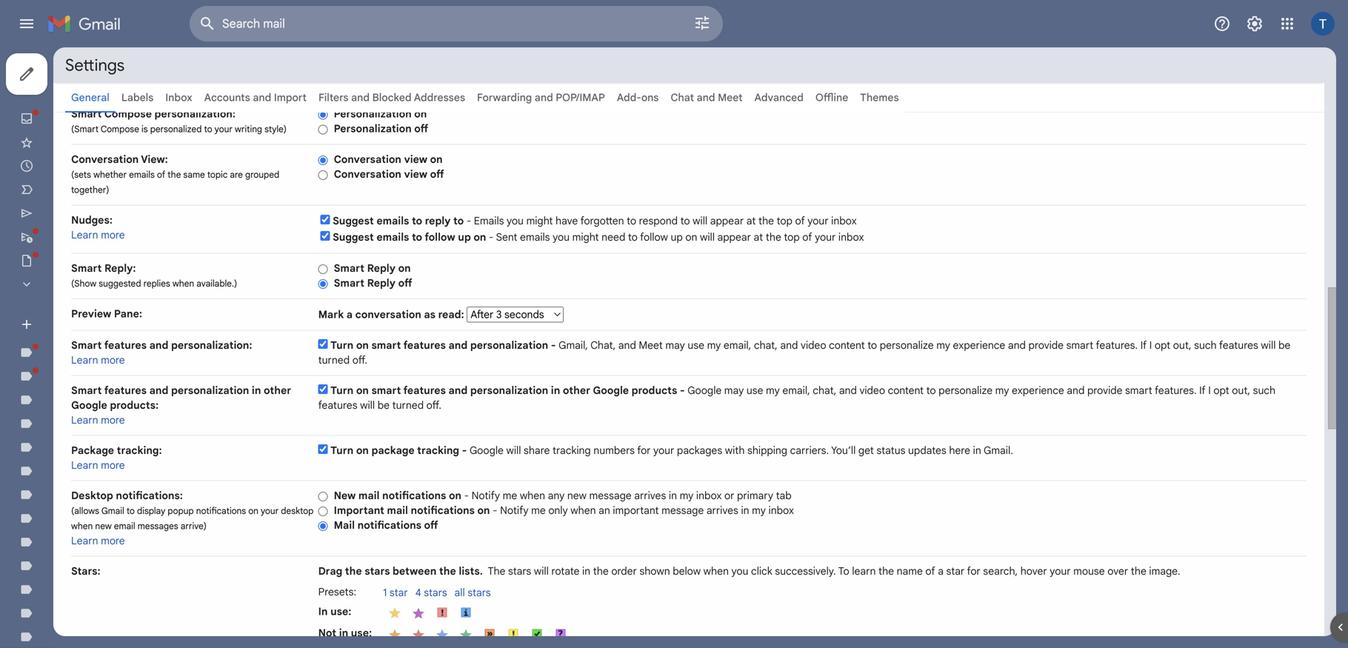 Task type: locate. For each thing, give the bounding box(es) containing it.
learn down package at the left of page
[[71, 459, 98, 472]]

at
[[747, 214, 756, 227], [754, 231, 763, 244]]

1 horizontal spatial out,
[[1232, 384, 1251, 397]]

off for reply
[[398, 277, 412, 290]]

gmail, chat, and meet may use my email, chat, and video content to personalize my experience and provide smart features. if i opt out, such features will be turned off.
[[318, 339, 1291, 367]]

reply up smart reply off
[[367, 262, 396, 275]]

emails down view:
[[129, 169, 155, 180]]

personalize inside gmail, chat, and meet may use my email, chat, and video content to personalize my experience and provide smart features. if i opt out, such features will be turned off.
[[880, 339, 934, 352]]

personalization up the share
[[470, 384, 548, 397]]

2 vertical spatial you
[[732, 565, 749, 578]]

1 vertical spatial arrives
[[707, 504, 739, 517]]

2 tracking from the left
[[553, 444, 591, 457]]

learn inside desktop notifications: (allows gmail to display popup notifications on your desktop when new email messages arrive) learn more
[[71, 535, 98, 548]]

personalization: inside smart compose personalization: (smart compose is personalized to your writing style)
[[154, 107, 236, 120]]

1 vertical spatial use:
[[351, 627, 372, 640]]

of inside conversation view: (sets whether emails of the same topic are grouped together)
[[157, 169, 165, 180]]

use inside google may use my email, chat, and video content to personalize my experience and provide smart features. if i opt out, such features will be turned off.
[[747, 384, 763, 397]]

numbers
[[594, 444, 635, 457]]

0 horizontal spatial you
[[507, 214, 524, 227]]

conversation up conversation view off
[[334, 153, 401, 166]]

0 vertical spatial for
[[637, 444, 651, 457]]

off for view
[[430, 168, 444, 181]]

1 horizontal spatial other
[[563, 384, 591, 397]]

use: right in
[[331, 605, 351, 618]]

1 personalization from the top
[[334, 107, 412, 120]]

1 horizontal spatial arrives
[[707, 504, 739, 517]]

1 learn from the top
[[71, 229, 98, 242]]

smart inside 'smart features and personalization in other google products: learn more'
[[71, 384, 102, 397]]

tracking
[[417, 444, 459, 457], [553, 444, 591, 457]]

off up between
[[424, 519, 438, 532]]

1 other from the left
[[264, 384, 291, 397]]

0 horizontal spatial content
[[829, 339, 865, 352]]

1 suggest from the top
[[333, 214, 374, 227]]

0 horizontal spatial out,
[[1173, 339, 1192, 352]]

0 vertical spatial i
[[1150, 339, 1152, 352]]

0 vertical spatial view
[[404, 153, 427, 166]]

gmail.
[[984, 444, 1013, 457]]

0 vertical spatial email,
[[724, 339, 751, 352]]

emails inside conversation view: (sets whether emails of the same topic are grouped together)
[[129, 169, 155, 180]]

1 vertical spatial view
[[404, 168, 427, 181]]

personalization down 'personalization on'
[[334, 122, 412, 135]]

4
[[415, 586, 421, 599]]

0 horizontal spatial may
[[666, 339, 685, 352]]

be inside gmail, chat, and meet may use my email, chat, and video content to personalize my experience and provide smart features. if i opt out, such features will be turned off.
[[1279, 339, 1291, 352]]

turn
[[331, 339, 354, 352], [331, 384, 354, 397], [331, 444, 354, 457]]

me left any
[[503, 489, 517, 502]]

2 view from the top
[[404, 168, 427, 181]]

more down the email
[[101, 535, 125, 548]]

0 vertical spatial may
[[666, 339, 685, 352]]

personalize
[[880, 339, 934, 352], [939, 384, 993, 397]]

learn more link down package at the left of page
[[71, 459, 125, 472]]

notifications
[[382, 489, 446, 502], [411, 504, 475, 517], [196, 506, 246, 517], [358, 519, 422, 532]]

may inside google may use my email, chat, and video content to personalize my experience and provide smart features. if i opt out, such features will be turned off.
[[724, 384, 744, 397]]

emails
[[474, 214, 504, 227]]

3 learn from the top
[[71, 414, 98, 427]]

blue star image
[[435, 627, 450, 642]]

features. inside google may use my email, chat, and video content to personalize my experience and provide smart features. if i opt out, such features will be turned off.
[[1155, 384, 1197, 397]]

features inside smart features and personalization: learn more
[[104, 339, 147, 352]]

smart compose personalization: (smart compose is personalized to your writing style)
[[71, 107, 287, 135]]

chat and meet
[[671, 91, 743, 104]]

addresses
[[414, 91, 465, 104]]

1 horizontal spatial may
[[724, 384, 744, 397]]

1 horizontal spatial off.
[[427, 399, 442, 412]]

0 horizontal spatial video
[[801, 339, 827, 352]]

personalization
[[334, 107, 412, 120], [334, 122, 412, 135]]

google left the share
[[470, 444, 504, 457]]

off. down conversation
[[352, 354, 367, 367]]

personalization down smart features and personalization: learn more
[[171, 384, 249, 397]]

emails
[[129, 169, 155, 180], [377, 214, 409, 227], [377, 231, 409, 244], [520, 231, 550, 244]]

smart inside gmail, chat, and meet may use my email, chat, and video content to personalize my experience and provide smart features. if i opt out, such features will be turned off.
[[1067, 339, 1094, 352]]

1 vertical spatial personalize
[[939, 384, 993, 397]]

and inside 'smart features and personalization in other google products: learn more'
[[149, 384, 168, 397]]

1 vertical spatial email,
[[783, 384, 810, 397]]

compose left is
[[101, 124, 139, 135]]

mail for important
[[387, 504, 408, 517]]

1 vertical spatial may
[[724, 384, 744, 397]]

inbox link
[[165, 91, 192, 104]]

in
[[252, 384, 261, 397], [551, 384, 560, 397], [973, 444, 982, 457], [669, 489, 677, 502], [741, 504, 749, 517], [582, 565, 591, 578], [339, 627, 348, 640]]

reply down smart reply on
[[367, 277, 396, 290]]

content up 'status'
[[888, 384, 924, 397]]

3 learn more link from the top
[[71, 414, 125, 427]]

stars:
[[71, 565, 100, 578]]

order
[[611, 565, 637, 578]]

0 vertical spatial personalize
[[880, 339, 934, 352]]

mark a conversation as read:
[[318, 308, 467, 321]]

blocked
[[372, 91, 412, 104]]

3 more from the top
[[101, 414, 125, 427]]

such inside google may use my email, chat, and video content to personalize my experience and provide smart features. if i opt out, such features will be turned off.
[[1253, 384, 1276, 397]]

message right important
[[662, 504, 704, 517]]

0 vertical spatial turned
[[318, 354, 350, 367]]

conversation view off
[[334, 168, 444, 181]]

0 vertical spatial meet
[[718, 91, 743, 104]]

in inside 'smart features and personalization in other google products: learn more'
[[252, 384, 261, 397]]

more inside package tracking: learn more
[[101, 459, 125, 472]]

learn more link up package at the left of page
[[71, 414, 125, 427]]

1 vertical spatial personalization
[[334, 122, 412, 135]]

0 vertical spatial such
[[1194, 339, 1217, 352]]

conversation up whether
[[71, 153, 139, 166]]

lists.
[[459, 565, 483, 578]]

for left search,
[[967, 565, 981, 578]]

1 vertical spatial might
[[572, 231, 599, 244]]

0 horizontal spatial tracking
[[417, 444, 459, 457]]

0 vertical spatial might
[[526, 214, 553, 227]]

learn
[[852, 565, 876, 578]]

1 horizontal spatial features.
[[1155, 384, 1197, 397]]

0 horizontal spatial opt
[[1155, 339, 1171, 352]]

opt inside google may use my email, chat, and video content to personalize my experience and provide smart features. if i opt out, such features will be turned off.
[[1214, 384, 1230, 397]]

when inside desktop notifications: (allows gmail to display popup notifications on your desktop when new email messages arrive) learn more
[[71, 521, 93, 532]]

None search field
[[190, 6, 723, 41]]

view down conversation view on
[[404, 168, 427, 181]]

0 vertical spatial turn
[[331, 339, 354, 352]]

Smart Reply on radio
[[318, 264, 328, 275]]

4 more from the top
[[101, 459, 125, 472]]

have
[[556, 214, 578, 227]]

may up products
[[666, 339, 685, 352]]

carriers.
[[790, 444, 829, 457]]

1 vertical spatial me
[[531, 504, 546, 517]]

to inside desktop notifications: (allows gmail to display popup notifications on your desktop when new email messages arrive) learn more
[[127, 506, 135, 517]]

1 horizontal spatial new
[[567, 489, 587, 502]]

get
[[859, 444, 874, 457]]

2 reply from the top
[[367, 277, 396, 290]]

smart right smart reply on option
[[334, 262, 365, 275]]

conversation for conversation view on
[[334, 153, 401, 166]]

be inside google may use my email, chat, and video content to personalize my experience and provide smart features. if i opt out, such features will be turned off.
[[378, 399, 390, 412]]

0 vertical spatial mail
[[359, 489, 380, 502]]

tracking right the share
[[553, 444, 591, 457]]

video inside google may use my email, chat, and video content to personalize my experience and provide smart features. if i opt out, such features will be turned off.
[[860, 384, 885, 397]]

turn for turn on smart features and personalization -
[[331, 339, 354, 352]]

if inside gmail, chat, and meet may use my email, chat, and video content to personalize my experience and provide smart features. if i opt out, such features will be turned off.
[[1141, 339, 1147, 352]]

provide inside google may use my email, chat, and video content to personalize my experience and provide smart features. if i opt out, such features will be turned off.
[[1088, 384, 1123, 397]]

learn more link
[[71, 229, 125, 242], [71, 354, 125, 367], [71, 414, 125, 427], [71, 459, 125, 472], [71, 535, 125, 548]]

between
[[393, 565, 437, 578]]

red star image
[[411, 627, 426, 642]]

turned inside gmail, chat, and meet may use my email, chat, and video content to personalize my experience and provide smart features. if i opt out, such features will be turned off.
[[318, 354, 350, 367]]

0 horizontal spatial i
[[1150, 339, 1152, 352]]

turned up package
[[392, 399, 424, 412]]

tab
[[776, 489, 792, 502]]

primary
[[737, 489, 774, 502]]

smart inside smart reply: (show suggested replies when available.)
[[71, 262, 102, 275]]

filters
[[319, 91, 349, 104]]

email, inside google may use my email, chat, and video content to personalize my experience and provide smart features. if i opt out, such features will be turned off.
[[783, 384, 810, 397]]

google inside 'smart features and personalization in other google products: learn more'
[[71, 399, 107, 412]]

google inside google may use my email, chat, and video content to personalize my experience and provide smart features. if i opt out, such features will be turned off.
[[688, 384, 722, 397]]

video up get
[[860, 384, 885, 397]]

smart inside smart compose personalization: (smart compose is personalized to your writing style)
[[71, 107, 102, 120]]

1 vertical spatial a
[[938, 565, 944, 578]]

0 vertical spatial me
[[503, 489, 517, 502]]

experience inside gmail, chat, and meet may use my email, chat, and video content to personalize my experience and provide smart features. if i opt out, such features will be turned off.
[[953, 339, 1006, 352]]

on
[[414, 107, 427, 120], [430, 153, 443, 166], [474, 231, 486, 244], [686, 231, 697, 244], [398, 262, 411, 275], [356, 339, 369, 352], [356, 384, 369, 397], [356, 444, 369, 457], [449, 489, 462, 502], [477, 504, 490, 517], [248, 506, 259, 517]]

0 vertical spatial chat,
[[754, 339, 778, 352]]

1 vertical spatial out,
[[1232, 384, 1251, 397]]

0 vertical spatial experience
[[953, 339, 1006, 352]]

2 learn more link from the top
[[71, 354, 125, 367]]

new down gmail
[[95, 521, 112, 532]]

0 horizontal spatial personalize
[[880, 339, 934, 352]]

0 vertical spatial if
[[1141, 339, 1147, 352]]

0 horizontal spatial follow
[[425, 231, 455, 244]]

use inside gmail, chat, and meet may use my email, chat, and video content to personalize my experience and provide smart features. if i opt out, such features will be turned off.
[[688, 339, 705, 352]]

1 vertical spatial features.
[[1155, 384, 1197, 397]]

meet inside gmail, chat, and meet may use my email, chat, and video content to personalize my experience and provide smart features. if i opt out, such features will be turned off.
[[639, 339, 663, 352]]

turned down mark
[[318, 354, 350, 367]]

arrives
[[634, 489, 666, 502], [707, 504, 739, 517]]

1 horizontal spatial email,
[[783, 384, 810, 397]]

smart up (show
[[71, 262, 102, 275]]

chat and meet link
[[671, 91, 743, 104]]

1 vertical spatial experience
[[1012, 384, 1064, 397]]

over
[[1108, 565, 1129, 578]]

meet up products
[[639, 339, 663, 352]]

0 vertical spatial message
[[589, 489, 632, 502]]

notify left only
[[500, 504, 529, 517]]

compose down labels
[[104, 107, 152, 120]]

green check image
[[530, 627, 545, 642]]

learn inside package tracking: learn more
[[71, 459, 98, 472]]

learn more link down the email
[[71, 535, 125, 548]]

me left only
[[531, 504, 546, 517]]

1 horizontal spatial i
[[1209, 384, 1211, 397]]

notify for notify me only when an important message arrives in my inbox
[[500, 504, 529, 517]]

1 vertical spatial i
[[1209, 384, 1211, 397]]

off. down 'turn on smart features and personalization -'
[[427, 399, 442, 412]]

mail for new
[[359, 489, 380, 502]]

smart right smart reply off option
[[334, 277, 365, 290]]

reply for off
[[367, 277, 396, 290]]

for
[[637, 444, 651, 457], [967, 565, 981, 578]]

personalization: down the available.)
[[171, 339, 252, 352]]

1 vertical spatial such
[[1253, 384, 1276, 397]]

1 horizontal spatial up
[[671, 231, 683, 244]]

0 horizontal spatial if
[[1141, 339, 1147, 352]]

learn inside nudges: learn more
[[71, 229, 98, 242]]

your inside smart compose personalization: (smart compose is personalized to your writing style)
[[215, 124, 233, 135]]

1 vertical spatial mail
[[387, 504, 408, 517]]

as
[[424, 308, 436, 321]]

off up the reply
[[430, 168, 444, 181]]

of
[[157, 169, 165, 180], [795, 214, 805, 227], [803, 231, 812, 244], [926, 565, 935, 578]]

1 vertical spatial chat,
[[813, 384, 837, 397]]

Important mail notifications on radio
[[318, 506, 328, 517]]

video inside gmail, chat, and meet may use my email, chat, and video content to personalize my experience and provide smart features. if i opt out, such features will be turned off.
[[801, 339, 827, 352]]

1 vertical spatial personalization:
[[171, 339, 252, 352]]

1 vertical spatial turned
[[392, 399, 424, 412]]

personalization for turn on smart features and personalization in other google products -
[[470, 384, 548, 397]]

Conversation view on radio
[[318, 155, 328, 166]]

smart up (smart
[[71, 107, 102, 120]]

google left products: at left bottom
[[71, 399, 107, 412]]

tracking right package
[[417, 444, 459, 457]]

yellow bang image
[[506, 627, 521, 642]]

the
[[168, 169, 181, 180], [759, 214, 774, 227], [766, 231, 782, 244], [345, 565, 362, 578], [439, 565, 456, 578], [593, 565, 609, 578], [879, 565, 894, 578], [1131, 565, 1147, 578]]

follow down the reply
[[425, 231, 455, 244]]

1 view from the top
[[404, 153, 427, 166]]

conversation inside conversation view: (sets whether emails of the same topic are grouped together)
[[71, 153, 139, 166]]

smart reply off
[[334, 277, 412, 290]]

learn inside smart features and personalization: learn more
[[71, 354, 98, 367]]

1 vertical spatial be
[[378, 399, 390, 412]]

0 horizontal spatial new
[[95, 521, 112, 532]]

off up mark a conversation as read:
[[398, 277, 412, 290]]

learn more link down nudges:
[[71, 229, 125, 242]]

follow down respond
[[640, 231, 668, 244]]

might
[[526, 214, 553, 227], [572, 231, 599, 244]]

advanced link
[[755, 91, 804, 104]]

1 horizontal spatial for
[[967, 565, 981, 578]]

0 vertical spatial features.
[[1096, 339, 1138, 352]]

together)
[[71, 184, 109, 196]]

for right numbers
[[637, 444, 651, 457]]

0 horizontal spatial experience
[[953, 339, 1006, 352]]

view up conversation view off
[[404, 153, 427, 166]]

1 horizontal spatial content
[[888, 384, 924, 397]]

1 horizontal spatial be
[[1279, 339, 1291, 352]]

desktop notifications: (allows gmail to display popup notifications on your desktop when new email messages arrive) learn more
[[71, 489, 314, 548]]

a right mark
[[347, 308, 353, 321]]

when right replies
[[172, 278, 194, 289]]

such
[[1194, 339, 1217, 352], [1253, 384, 1276, 397]]

use: left orange star icon
[[351, 627, 372, 640]]

image.
[[1149, 565, 1181, 578]]

view for off
[[404, 168, 427, 181]]

2 suggest from the top
[[333, 231, 374, 244]]

personalization up turn on smart features and personalization in other google products -
[[470, 339, 548, 352]]

smart reply on
[[334, 262, 411, 275]]

5 more from the top
[[101, 535, 125, 548]]

stars right the
[[508, 565, 531, 578]]

might left have
[[526, 214, 553, 227]]

updates
[[908, 444, 947, 457]]

need
[[602, 231, 626, 244]]

0 horizontal spatial chat,
[[754, 339, 778, 352]]

your inside desktop notifications: (allows gmail to display popup notifications on your desktop when new email messages arrive) learn more
[[261, 506, 279, 517]]

1 more from the top
[[101, 229, 125, 242]]

up down respond
[[671, 231, 683, 244]]

0 horizontal spatial a
[[347, 308, 353, 321]]

1 horizontal spatial opt
[[1214, 384, 1230, 397]]

you left click
[[732, 565, 749, 578]]

up left sent
[[458, 231, 471, 244]]

more inside smart features and personalization: learn more
[[101, 354, 125, 367]]

4 stars link
[[415, 586, 455, 601]]

None checkbox
[[321, 215, 330, 224], [318, 385, 328, 394], [321, 215, 330, 224], [318, 385, 328, 394]]

1 horizontal spatial provide
[[1088, 384, 1123, 397]]

here
[[949, 444, 971, 457]]

compose
[[104, 107, 152, 120], [101, 124, 139, 135]]

style)
[[265, 124, 287, 135]]

important mail notifications on - notify me only when an important message arrives in my inbox
[[334, 504, 794, 517]]

notifications inside desktop notifications: (allows gmail to display popup notifications on your desktop when new email messages arrive) learn more
[[196, 506, 246, 517]]

you up sent
[[507, 214, 524, 227]]

2 learn from the top
[[71, 354, 98, 367]]

star right 1 on the left of page
[[390, 586, 408, 599]]

advanced search options image
[[688, 8, 717, 38]]

green star image
[[459, 627, 473, 642]]

provide inside gmail, chat, and meet may use my email, chat, and video content to personalize my experience and provide smart features. if i opt out, such features will be turned off.
[[1029, 339, 1064, 352]]

content up google may use my email, chat, and video content to personalize my experience and provide smart features. if i opt out, such features will be turned off.
[[829, 339, 865, 352]]

other inside 'smart features and personalization in other google products: learn more'
[[264, 384, 291, 397]]

suggest
[[333, 214, 374, 227], [333, 231, 374, 244]]

settings image
[[1246, 15, 1264, 33]]

1 vertical spatial use
[[747, 384, 763, 397]]

None checkbox
[[321, 231, 330, 241], [318, 339, 328, 349], [318, 445, 328, 454], [321, 231, 330, 241], [318, 339, 328, 349], [318, 445, 328, 454]]

personalization for turn on smart features and personalization -
[[470, 339, 548, 352]]

video
[[801, 339, 827, 352], [860, 384, 885, 397]]

0 vertical spatial star
[[947, 565, 965, 578]]

smart features and personalization: learn more
[[71, 339, 252, 367]]

google right products
[[688, 384, 722, 397]]

will inside gmail, chat, and meet may use my email, chat, and video content to personalize my experience and provide smart features. if i opt out, such features will be turned off.
[[1261, 339, 1276, 352]]

to inside gmail, chat, and meet may use my email, chat, and video content to personalize my experience and provide smart features. if i opt out, such features will be turned off.
[[868, 339, 877, 352]]

smart for smart compose personalization: (smart compose is personalized to your writing style)
[[71, 107, 102, 120]]

0 horizontal spatial message
[[589, 489, 632, 502]]

chat, up google may use my email, chat, and video content to personalize my experience and provide smart features. if i opt out, such features will be turned off.
[[754, 339, 778, 352]]

support image
[[1214, 15, 1231, 33]]

stars up 1 on the left of page
[[365, 565, 390, 578]]

1 turn from the top
[[331, 339, 354, 352]]

mail
[[359, 489, 380, 502], [387, 504, 408, 517]]

2 more from the top
[[101, 354, 125, 367]]

in
[[318, 605, 328, 618]]

turn for turn on smart features and personalization in other google products -
[[331, 384, 354, 397]]

notify left any
[[472, 489, 500, 502]]

0 vertical spatial suggest
[[333, 214, 374, 227]]

0 horizontal spatial features.
[[1096, 339, 1138, 352]]

1 horizontal spatial video
[[860, 384, 885, 397]]

1 horizontal spatial if
[[1200, 384, 1206, 397]]

0 vertical spatial reply
[[367, 262, 396, 275]]

turned
[[318, 354, 350, 367], [392, 399, 424, 412]]

0 horizontal spatial mail
[[359, 489, 380, 502]]

suggest emails to reply to - emails you might have forgotten to respond to will appear at the top of your inbox
[[333, 214, 857, 227]]

learn more link down 'preview'
[[71, 354, 125, 367]]

video up google may use my email, chat, and video content to personalize my experience and provide smart features. if i opt out, such features will be turned off.
[[801, 339, 827, 352]]

0 vertical spatial arrives
[[634, 489, 666, 502]]

0 horizontal spatial me
[[503, 489, 517, 502]]

when left an
[[571, 504, 596, 517]]

be
[[1279, 339, 1291, 352], [378, 399, 390, 412]]

arrives up important
[[634, 489, 666, 502]]

desktop
[[71, 489, 113, 502]]

Conversation view off radio
[[318, 170, 328, 181]]

personalization for personalization on
[[334, 107, 412, 120]]

learn down (allows
[[71, 535, 98, 548]]

add-
[[617, 91, 642, 104]]

on inside desktop notifications: (allows gmail to display popup notifications on your desktop when new email messages arrive) learn more
[[248, 506, 259, 517]]

smart inside smart features and personalization: learn more
[[71, 339, 102, 352]]

features.
[[1096, 339, 1138, 352], [1155, 384, 1197, 397]]

and
[[253, 91, 271, 104], [351, 91, 370, 104], [535, 91, 553, 104], [697, 91, 715, 104], [149, 339, 168, 352], [449, 339, 468, 352], [618, 339, 636, 352], [780, 339, 798, 352], [1008, 339, 1026, 352], [149, 384, 168, 397], [449, 384, 468, 397], [839, 384, 857, 397], [1067, 384, 1085, 397]]

personalization
[[470, 339, 548, 352], [171, 384, 249, 397], [470, 384, 548, 397]]

navigation
[[0, 47, 178, 648]]

forwarding and pop/imap
[[477, 91, 605, 104]]

view
[[404, 153, 427, 166], [404, 168, 427, 181]]

suggest for suggest emails to reply to - emails you might have forgotten to respond to will appear at the top of your inbox
[[333, 214, 374, 227]]

0 vertical spatial notify
[[472, 489, 500, 502]]

2 personalization from the top
[[334, 122, 412, 135]]

personalization: down inbox link at top
[[154, 107, 236, 120]]

star left search,
[[947, 565, 965, 578]]

1 reply from the top
[[367, 262, 396, 275]]

more down nudges:
[[101, 229, 125, 242]]

you down have
[[553, 231, 570, 244]]

email,
[[724, 339, 751, 352], [783, 384, 810, 397]]

features inside gmail, chat, and meet may use my email, chat, and video content to personalize my experience and provide smart features. if i opt out, such features will be turned off.
[[1219, 339, 1259, 352]]

chat,
[[591, 339, 616, 352]]

shipping
[[748, 444, 788, 457]]

1 follow from the left
[[425, 231, 455, 244]]

me
[[503, 489, 517, 502], [531, 504, 546, 517]]

personalization up personalization off
[[334, 107, 412, 120]]

more down package at the left of page
[[101, 459, 125, 472]]

mail up important at bottom left
[[359, 489, 380, 502]]

will inside google may use my email, chat, and video content to personalize my experience and provide smart features. if i opt out, such features will be turned off.
[[360, 399, 375, 412]]

1 learn more link from the top
[[71, 229, 125, 242]]

learn up package at the left of page
[[71, 414, 98, 427]]

learn down 'preview'
[[71, 354, 98, 367]]

if inside google may use my email, chat, and video content to personalize my experience and provide smart features. if i opt out, such features will be turned off.
[[1200, 384, 1206, 397]]

might down the suggest emails to reply to - emails you might have forgotten to respond to will appear at the top of your inbox
[[572, 231, 599, 244]]

accounts and import
[[204, 91, 307, 104]]

smart up package at the left of page
[[71, 384, 102, 397]]

may up with
[[724, 384, 744, 397]]

2 follow from the left
[[640, 231, 668, 244]]

0 horizontal spatial star
[[390, 586, 408, 599]]

smart down 'preview'
[[71, 339, 102, 352]]

my
[[707, 339, 721, 352], [937, 339, 951, 352], [766, 384, 780, 397], [996, 384, 1009, 397], [680, 489, 694, 502], [752, 504, 766, 517]]

when down (allows
[[71, 521, 93, 532]]

star
[[947, 565, 965, 578], [390, 586, 408, 599]]

0 horizontal spatial off.
[[352, 354, 367, 367]]

1 vertical spatial for
[[967, 565, 981, 578]]

learn down nudges:
[[71, 229, 98, 242]]

a right "name"
[[938, 565, 944, 578]]

stars right all
[[468, 586, 491, 599]]

preview
[[71, 307, 111, 320]]

more down products: at left bottom
[[101, 414, 125, 427]]

meet right 'chat'
[[718, 91, 743, 104]]

0 vertical spatial personalization
[[334, 107, 412, 120]]

arrives down or
[[707, 504, 739, 517]]

learn more link for package tracking:
[[71, 459, 125, 472]]

0 horizontal spatial be
[[378, 399, 390, 412]]

5 learn from the top
[[71, 535, 98, 548]]

forwarding
[[477, 91, 532, 104]]

4 learn more link from the top
[[71, 459, 125, 472]]

4 learn from the top
[[71, 459, 98, 472]]

smart for smart features and personalization: learn more
[[71, 339, 102, 352]]

0 vertical spatial personalization:
[[154, 107, 236, 120]]

mail up mail notifications off at the bottom of the page
[[387, 504, 408, 517]]

more down the preview pane:
[[101, 354, 125, 367]]

1 vertical spatial content
[[888, 384, 924, 397]]

only
[[548, 504, 568, 517]]

gmail,
[[559, 339, 588, 352]]

2 vertical spatial turn
[[331, 444, 354, 457]]

message up an
[[589, 489, 632, 502]]

off. inside google may use my email, chat, and video content to personalize my experience and provide smart features. if i opt out, such features will be turned off.
[[427, 399, 442, 412]]

2 turn from the top
[[331, 384, 354, 397]]

learn
[[71, 229, 98, 242], [71, 354, 98, 367], [71, 414, 98, 427], [71, 459, 98, 472], [71, 535, 98, 548]]

1 vertical spatial off.
[[427, 399, 442, 412]]

1 vertical spatial star
[[390, 586, 408, 599]]

orange star image
[[388, 627, 402, 642]]



Task type: describe. For each thing, give the bounding box(es) containing it.
products:
[[110, 399, 159, 412]]

chat, inside gmail, chat, and meet may use my email, chat, and video content to personalize my experience and provide smart features. if i opt out, such features will be turned off.
[[754, 339, 778, 352]]

to inside google may use my email, chat, and video content to personalize my experience and provide smart features. if i opt out, such features will be turned off.
[[927, 384, 936, 397]]

view:
[[141, 153, 168, 166]]

package
[[372, 444, 415, 457]]

emails left the reply
[[377, 214, 409, 227]]

1 up from the left
[[458, 231, 471, 244]]

personalization inside 'smart features and personalization in other google products: learn more'
[[171, 384, 249, 397]]

share
[[524, 444, 550, 457]]

may inside gmail, chat, and meet may use my email, chat, and video content to personalize my experience and provide smart features. if i opt out, such features will be turned off.
[[666, 339, 685, 352]]

5 learn more link from the top
[[71, 535, 125, 548]]

new
[[334, 489, 356, 502]]

personalization for personalization off
[[334, 122, 412, 135]]

notifications:
[[116, 489, 183, 502]]

0 vertical spatial appear
[[710, 214, 744, 227]]

Mail notifications off radio
[[318, 521, 328, 532]]

personalize inside google may use my email, chat, and video content to personalize my experience and provide smart features. if i opt out, such features will be turned off.
[[939, 384, 993, 397]]

tracking:
[[117, 444, 162, 457]]

themes
[[860, 91, 899, 104]]

i inside gmail, chat, and meet may use my email, chat, and video content to personalize my experience and provide smart features. if i opt out, such features will be turned off.
[[1150, 339, 1152, 352]]

suggest for suggest emails to follow up on - sent emails you might need to follow up on will appear at the top of your inbox
[[333, 231, 374, 244]]

personalized
[[150, 124, 202, 135]]

personalization on
[[334, 107, 427, 120]]

conversation view on
[[334, 153, 443, 166]]

New mail notifications on radio
[[318, 491, 328, 502]]

mail notifications off
[[334, 519, 438, 532]]

Personalization on radio
[[318, 109, 328, 120]]

0 horizontal spatial for
[[637, 444, 651, 457]]

topic
[[207, 169, 228, 180]]

2 other from the left
[[563, 384, 591, 397]]

0 horizontal spatial might
[[526, 214, 553, 227]]

0 vertical spatial at
[[747, 214, 756, 227]]

0 vertical spatial use:
[[331, 605, 351, 618]]

me for only
[[531, 504, 546, 517]]

successively.
[[775, 565, 836, 578]]

turn on smart features and personalization -
[[331, 339, 559, 352]]

you'll
[[831, 444, 856, 457]]

out, inside gmail, chat, and meet may use my email, chat, and video content to personalize my experience and provide smart features. if i opt out, such features will be turned off.
[[1173, 339, 1192, 352]]

smart features and personalization in other google products: learn more
[[71, 384, 291, 427]]

i inside google may use my email, chat, and video content to personalize my experience and provide smart features. if i opt out, such features will be turned off.
[[1209, 384, 1211, 397]]

google may use my email, chat, and video content to personalize my experience and provide smart features. if i opt out, such features will be turned off.
[[318, 384, 1276, 412]]

3 turn from the top
[[331, 444, 354, 457]]

hover
[[1021, 565, 1047, 578]]

labels
[[121, 91, 154, 104]]

1 vertical spatial compose
[[101, 124, 139, 135]]

writing
[[235, 124, 262, 135]]

nudges: learn more
[[71, 214, 125, 242]]

1 vertical spatial appear
[[718, 231, 751, 244]]

features inside 'smart features and personalization in other google products: learn more'
[[104, 384, 147, 397]]

learn more link for smart features and personalization:
[[71, 354, 125, 367]]

themes link
[[860, 91, 899, 104]]

stars right 4
[[424, 586, 447, 599]]

read:
[[438, 308, 464, 321]]

offline link
[[816, 91, 849, 104]]

respond
[[639, 214, 678, 227]]

more inside 'smart features and personalization in other google products: learn more'
[[101, 414, 125, 427]]

when inside smart reply: (show suggested replies when available.)
[[172, 278, 194, 289]]

name
[[897, 565, 923, 578]]

1 vertical spatial top
[[784, 231, 800, 244]]

features. inside gmail, chat, and meet may use my email, chat, and video content to personalize my experience and provide smart features. if i opt out, such features will be turned off.
[[1096, 339, 1138, 352]]

me for when
[[503, 489, 517, 502]]

search mail image
[[194, 10, 221, 37]]

opt inside gmail, chat, and meet may use my email, chat, and video content to personalize my experience and provide smart features. if i opt out, such features will be turned off.
[[1155, 339, 1171, 352]]

learn inside 'smart features and personalization in other google products: learn more'
[[71, 414, 98, 427]]

conversation for conversation view off
[[334, 168, 401, 181]]

offline
[[816, 91, 849, 104]]

purple question image
[[554, 627, 568, 642]]

emails up smart reply on
[[377, 231, 409, 244]]

(show
[[71, 278, 96, 289]]

new mail notifications on - notify me when any new message arrives in my inbox or primary tab
[[334, 489, 792, 502]]

gmail
[[101, 506, 124, 517]]

more inside nudges: learn more
[[101, 229, 125, 242]]

1 tracking from the left
[[417, 444, 459, 457]]

mouse
[[1074, 565, 1105, 578]]

inbox
[[165, 91, 192, 104]]

below
[[673, 565, 701, 578]]

accounts
[[204, 91, 250, 104]]

whether
[[93, 169, 127, 180]]

such inside gmail, chat, and meet may use my email, chat, and video content to personalize my experience and provide smart features. if i opt out, such features will be turned off.
[[1194, 339, 1217, 352]]

gmail image
[[47, 9, 128, 39]]

conversation for conversation view: (sets whether emails of the same topic are grouped together)
[[71, 153, 139, 166]]

experience inside google may use my email, chat, and video content to personalize my experience and provide smart features. if i opt out, such features will be turned off.
[[1012, 384, 1064, 397]]

packages
[[677, 444, 723, 457]]

personalization: inside smart features and personalization: learn more
[[171, 339, 252, 352]]

1 vertical spatial at
[[754, 231, 763, 244]]

1 horizontal spatial meet
[[718, 91, 743, 104]]

and inside smart features and personalization: learn more
[[149, 339, 168, 352]]

all
[[455, 586, 465, 599]]

1 vertical spatial message
[[662, 504, 704, 517]]

when right below
[[704, 565, 729, 578]]

add-ons
[[617, 91, 659, 104]]

content inside google may use my email, chat, and video content to personalize my experience and provide smart features. if i opt out, such features will be turned off.
[[888, 384, 924, 397]]

click
[[751, 565, 773, 578]]

Search mail text field
[[222, 16, 652, 31]]

reply
[[425, 214, 451, 227]]

to inside smart compose personalization: (smart compose is personalized to your writing style)
[[204, 124, 212, 135]]

off for notifications
[[424, 519, 438, 532]]

emails right sent
[[520, 231, 550, 244]]

not
[[318, 627, 336, 640]]

more inside desktop notifications: (allows gmail to display popup notifications on your desktop when new email messages arrive) learn more
[[101, 535, 125, 548]]

1 horizontal spatial might
[[572, 231, 599, 244]]

preview pane:
[[71, 307, 142, 320]]

all stars link
[[455, 586, 498, 601]]

turned inside google may use my email, chat, and video content to personalize my experience and provide smart features. if i opt out, such features will be turned off.
[[392, 399, 424, 412]]

1 horizontal spatial a
[[938, 565, 944, 578]]

smart for smart reply off
[[334, 277, 365, 290]]

content inside gmail, chat, and meet may use my email, chat, and video content to personalize my experience and provide smart features. if i opt out, such features will be turned off.
[[829, 339, 865, 352]]

google left products
[[593, 384, 629, 397]]

1 star link
[[383, 586, 415, 601]]

important
[[334, 504, 384, 517]]

chat
[[671, 91, 694, 104]]

the
[[488, 565, 506, 578]]

nudges:
[[71, 214, 113, 227]]

mail
[[334, 519, 355, 532]]

messages
[[138, 521, 178, 532]]

view for on
[[404, 153, 427, 166]]

learn more link for nudges:
[[71, 229, 125, 242]]

Smart Reply off radio
[[318, 278, 328, 290]]

features inside google may use my email, chat, and video content to personalize my experience and provide smart features. if i opt out, such features will be turned off.
[[318, 399, 358, 412]]

not in use:
[[318, 627, 372, 640]]

off. inside gmail, chat, and meet may use my email, chat, and video content to personalize my experience and provide smart features. if i opt out, such features will be turned off.
[[352, 354, 367, 367]]

suggest emails to follow up on - sent emails you might need to follow up on will appear at the top of your inbox
[[333, 231, 864, 244]]

0 vertical spatial compose
[[104, 107, 152, 120]]

turn on smart features and personalization in other google products -
[[331, 384, 688, 397]]

learn more link for smart features and personalization in other google products:
[[71, 414, 125, 427]]

package
[[71, 444, 114, 457]]

smart for smart reply on
[[334, 262, 365, 275]]

smart inside google may use my email, chat, and video content to personalize my experience and provide smart features. if i opt out, such features will be turned off.
[[1125, 384, 1153, 397]]

off down addresses at the left
[[414, 122, 428, 135]]

orange guillemet image
[[482, 627, 497, 642]]

1 vertical spatial you
[[553, 231, 570, 244]]

are
[[230, 169, 243, 180]]

main menu image
[[18, 15, 36, 33]]

smart for smart features and personalization in other google products: learn more
[[71, 384, 102, 397]]

2 up from the left
[[671, 231, 683, 244]]

Personalization off radio
[[318, 124, 328, 135]]

grouped
[[245, 169, 280, 180]]

when left any
[[520, 489, 545, 502]]

drag
[[318, 565, 342, 578]]

conversation
[[355, 308, 421, 321]]

1
[[383, 586, 387, 599]]

chat, inside google may use my email, chat, and video content to personalize my experience and provide smart features. if i opt out, such features will be turned off.
[[813, 384, 837, 397]]

arrive)
[[181, 521, 207, 532]]

package tracking: learn more
[[71, 444, 162, 472]]

the inside conversation view: (sets whether emails of the same topic are grouped together)
[[168, 169, 181, 180]]

smart for smart reply: (show suggested replies when available.)
[[71, 262, 102, 275]]

1 horizontal spatial star
[[947, 565, 965, 578]]

out, inside google may use my email, chat, and video content to personalize my experience and provide smart features. if i opt out, such features will be turned off.
[[1232, 384, 1251, 397]]

any
[[548, 489, 565, 502]]

0 vertical spatial top
[[777, 214, 793, 227]]

filters and blocked addresses link
[[319, 91, 465, 104]]

2 horizontal spatial you
[[732, 565, 749, 578]]

shown
[[640, 565, 670, 578]]

sent
[[496, 231, 517, 244]]

presets:
[[318, 586, 356, 599]]

(sets
[[71, 169, 91, 180]]

notify for notify me when any new message arrives in my inbox or primary tab
[[472, 489, 500, 502]]

is
[[142, 124, 148, 135]]

popup
[[168, 506, 194, 517]]

forwarding and pop/imap link
[[477, 91, 605, 104]]

reply for on
[[367, 262, 396, 275]]

same
[[183, 169, 205, 180]]

email, inside gmail, chat, and meet may use my email, chat, and video content to personalize my experience and provide smart features. if i opt out, such features will be turned off.
[[724, 339, 751, 352]]

forgotten
[[581, 214, 624, 227]]

search,
[[983, 565, 1018, 578]]

new inside desktop notifications: (allows gmail to display popup notifications on your desktop when new email messages arrive) learn more
[[95, 521, 112, 532]]

filters and blocked addresses
[[319, 91, 465, 104]]

general
[[71, 91, 110, 104]]



Task type: vqa. For each thing, say whether or not it's contained in the screenshot.


